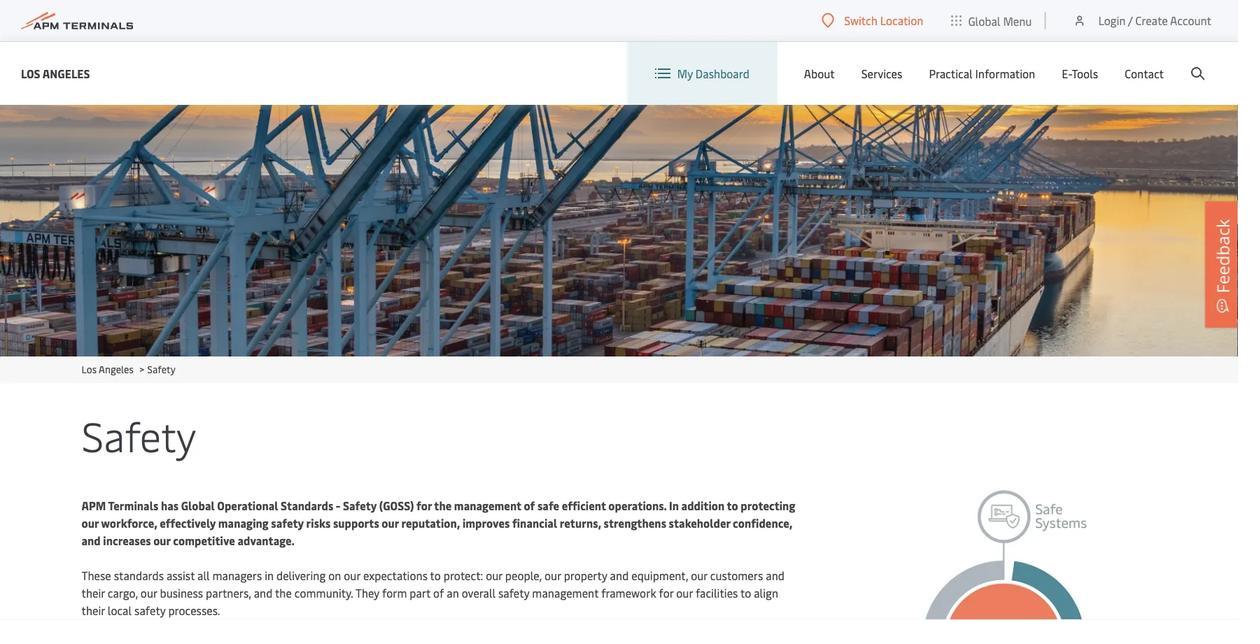 Task type: vqa. For each thing, say whether or not it's contained in the screenshot.
container
no



Task type: locate. For each thing, give the bounding box(es) containing it.
0 horizontal spatial the
[[275, 586, 292, 601]]

safety right the local
[[134, 604, 166, 619]]

their
[[82, 586, 105, 601], [82, 604, 105, 619]]

global left menu
[[968, 13, 1001, 28]]

to
[[727, 499, 738, 514], [430, 569, 441, 584], [741, 586, 751, 601]]

management inside these standards assist all managers in delivering on our expectations to protect: our people, our property and equipment, our customers and their cargo, our business partners, and the community. they form part of an overall safety management framework for our facilities to align their local safety processes.
[[532, 586, 599, 601]]

menu
[[1003, 13, 1032, 28]]

0 vertical spatial of
[[524, 499, 535, 514]]

0 vertical spatial the
[[434, 499, 452, 514]]

to right addition
[[727, 499, 738, 514]]

login / create account link
[[1073, 0, 1212, 41]]

our down the (goss)
[[382, 516, 399, 531]]

0 vertical spatial for
[[417, 499, 432, 514]]

our
[[82, 516, 99, 531], [382, 516, 399, 531], [153, 534, 171, 549], [344, 569, 361, 584], [486, 569, 503, 584], [545, 569, 561, 584], [691, 569, 708, 584], [141, 586, 157, 601], [676, 586, 693, 601]]

0 vertical spatial management
[[454, 499, 521, 514]]

addition
[[682, 499, 725, 514]]

safety inside apm terminals has global operational standards - safety (goss) for the management of safe efficient operations. in addition to protecting our workforce, effectively managing safety risks supports our reputation, improves financial returns, strengthens stakeholder confidence, and increases our competitive advantage.
[[271, 516, 304, 531]]

e-
[[1062, 66, 1072, 81]]

efficient
[[562, 499, 606, 514]]

0 horizontal spatial management
[[454, 499, 521, 514]]

0 horizontal spatial angeles
[[43, 66, 90, 81]]

of
[[524, 499, 535, 514], [433, 586, 444, 601]]

1 horizontal spatial angeles
[[99, 363, 134, 376]]

management down property
[[532, 586, 599, 601]]

the up reputation,
[[434, 499, 452, 514]]

an
[[447, 586, 459, 601]]

our down "equipment," in the bottom of the page
[[676, 586, 693, 601]]

0 horizontal spatial los
[[21, 66, 40, 81]]

customers
[[710, 569, 763, 584]]

0 vertical spatial their
[[82, 586, 105, 601]]

competitive
[[173, 534, 235, 549]]

facilities
[[696, 586, 738, 601]]

to up part
[[430, 569, 441, 584]]

1 horizontal spatial global
[[968, 13, 1001, 28]]

2 vertical spatial safety
[[134, 604, 166, 619]]

to down customers
[[741, 586, 751, 601]]

la-online services image
[[0, 105, 1238, 357]]

2 horizontal spatial safety
[[498, 586, 530, 601]]

safety down >
[[82, 408, 196, 463]]

1 horizontal spatial of
[[524, 499, 535, 514]]

1 vertical spatial management
[[532, 586, 599, 601]]

protecting
[[741, 499, 795, 514]]

location
[[880, 13, 924, 28]]

1 vertical spatial for
[[659, 586, 674, 601]]

cargo,
[[108, 586, 138, 601]]

/
[[1128, 13, 1133, 28]]

angeles for los angeles > safety
[[99, 363, 134, 376]]

0 horizontal spatial safety
[[134, 604, 166, 619]]

0 vertical spatial safety
[[271, 516, 304, 531]]

workforce,
[[101, 516, 157, 531]]

our right on
[[344, 569, 361, 584]]

their left the local
[[82, 604, 105, 619]]

for down "equipment," in the bottom of the page
[[659, 586, 674, 601]]

safety up 'supports'
[[343, 499, 377, 514]]

1 vertical spatial angeles
[[99, 363, 134, 376]]

safety
[[147, 363, 176, 376], [82, 408, 196, 463], [343, 499, 377, 514]]

global menu
[[968, 13, 1032, 28]]

practical information button
[[929, 42, 1035, 105]]

their down these
[[82, 586, 105, 601]]

e-tools
[[1062, 66, 1098, 81]]

management up improves at the bottom of the page
[[454, 499, 521, 514]]

1 vertical spatial los
[[82, 363, 97, 376]]

global inside button
[[968, 13, 1001, 28]]

of left an
[[433, 586, 444, 601]]

safety
[[271, 516, 304, 531], [498, 586, 530, 601], [134, 604, 166, 619]]

1 vertical spatial safety
[[82, 408, 196, 463]]

about
[[804, 66, 835, 81]]

and
[[82, 534, 101, 549], [610, 569, 629, 584], [766, 569, 785, 584], [254, 586, 273, 601]]

tools
[[1072, 66, 1098, 81]]

0 vertical spatial to
[[727, 499, 738, 514]]

1 horizontal spatial los
[[82, 363, 97, 376]]

of inside apm terminals has global operational standards - safety (goss) for the management of safe efficient operations. in addition to protecting our workforce, effectively managing safety risks supports our reputation, improves financial returns, strengthens stakeholder confidence, and increases our competitive advantage.
[[524, 499, 535, 514]]

-
[[336, 499, 341, 514]]

of up financial
[[524, 499, 535, 514]]

1 vertical spatial los angeles link
[[82, 363, 134, 376]]

expectations
[[363, 569, 428, 584]]

2 vertical spatial safety
[[343, 499, 377, 514]]

safety inside apm terminals has global operational standards - safety (goss) for the management of safe efficient operations. in addition to protecting our workforce, effectively managing safety risks supports our reputation, improves financial returns, strengthens stakeholder confidence, and increases our competitive advantage.
[[343, 499, 377, 514]]

equipment,
[[632, 569, 688, 584]]

operations.
[[609, 499, 667, 514]]

1 horizontal spatial safety
[[271, 516, 304, 531]]

services button
[[862, 42, 903, 105]]

0 vertical spatial global
[[968, 13, 1001, 28]]

the
[[434, 499, 452, 514], [275, 586, 292, 601]]

1 horizontal spatial management
[[532, 586, 599, 601]]

returns,
[[560, 516, 601, 531]]

standards
[[281, 499, 333, 514]]

angeles for los angeles
[[43, 66, 90, 81]]

our down effectively
[[153, 534, 171, 549]]

and down apm
[[82, 534, 101, 549]]

for inside these standards assist all managers in delivering on our expectations to protect: our people, our property and equipment, our customers and their cargo, our business partners, and the community. they form part of an overall safety management framework for our facilities to align their local safety processes.
[[659, 586, 674, 601]]

0 vertical spatial los
[[21, 66, 40, 81]]

1 horizontal spatial to
[[727, 499, 738, 514]]

on
[[329, 569, 341, 584]]

safety down standards
[[271, 516, 304, 531]]

1 vertical spatial safety
[[498, 586, 530, 601]]

safety right >
[[147, 363, 176, 376]]

management
[[454, 499, 521, 514], [532, 586, 599, 601]]

the down delivering
[[275, 586, 292, 601]]

los angeles link
[[21, 65, 90, 82], [82, 363, 134, 376]]

delivering
[[276, 569, 326, 584]]

0 horizontal spatial for
[[417, 499, 432, 514]]

0 horizontal spatial of
[[433, 586, 444, 601]]

in
[[265, 569, 274, 584]]

>
[[140, 363, 144, 376]]

1 vertical spatial the
[[275, 586, 292, 601]]

financial
[[512, 516, 557, 531]]

global menu button
[[938, 0, 1046, 42]]

switch location button
[[822, 13, 924, 28]]

our down standards
[[141, 586, 157, 601]]

0 horizontal spatial to
[[430, 569, 441, 584]]

feedback
[[1211, 219, 1234, 294]]

safe
[[538, 499, 559, 514]]

0 horizontal spatial global
[[181, 499, 215, 514]]

and down in
[[254, 586, 273, 601]]

1 horizontal spatial the
[[434, 499, 452, 514]]

safety down people,
[[498, 586, 530, 601]]

los
[[21, 66, 40, 81], [82, 363, 97, 376]]

global up effectively
[[181, 499, 215, 514]]

2 vertical spatial to
[[741, 586, 751, 601]]

1 vertical spatial to
[[430, 569, 441, 584]]

angeles
[[43, 66, 90, 81], [99, 363, 134, 376]]

1 their from the top
[[82, 586, 105, 601]]

they
[[356, 586, 379, 601]]

1 vertical spatial global
[[181, 499, 215, 514]]

1 vertical spatial of
[[433, 586, 444, 601]]

terminals
[[108, 499, 158, 514]]

1 vertical spatial their
[[82, 604, 105, 619]]

1 horizontal spatial for
[[659, 586, 674, 601]]

improves
[[463, 516, 510, 531]]

partners,
[[206, 586, 251, 601]]

0 vertical spatial los angeles link
[[21, 65, 90, 82]]

managing
[[218, 516, 269, 531]]

standards
[[114, 569, 164, 584]]

for up reputation,
[[417, 499, 432, 514]]

los angeles > safety
[[82, 363, 176, 376]]

for
[[417, 499, 432, 514], [659, 586, 674, 601]]

0 vertical spatial angeles
[[43, 66, 90, 81]]



Task type: describe. For each thing, give the bounding box(es) containing it.
and up framework
[[610, 569, 629, 584]]

los angeles
[[21, 66, 90, 81]]

practical
[[929, 66, 973, 81]]

my dashboard button
[[655, 42, 750, 105]]

feedback button
[[1205, 202, 1238, 328]]

our down apm
[[82, 516, 99, 531]]

align
[[754, 586, 778, 601]]

business
[[160, 586, 203, 601]]

apm terminals has global operational standards - safety (goss) for the management of safe efficient operations. in addition to protecting our workforce, effectively managing safety risks supports our reputation, improves financial returns, strengthens stakeholder confidence, and increases our competitive advantage.
[[82, 499, 795, 549]]

dashboard
[[696, 66, 750, 81]]

advantage.
[[238, 534, 295, 549]]

0 vertical spatial safety
[[147, 363, 176, 376]]

about button
[[804, 42, 835, 105]]

switch
[[844, 13, 878, 28]]

reputation,
[[401, 516, 460, 531]]

has
[[161, 499, 179, 514]]

managers
[[212, 569, 262, 584]]

los for los angeles > safety
[[82, 363, 97, 376]]

increases
[[103, 534, 151, 549]]

the inside apm terminals has global operational standards - safety (goss) for the management of safe efficient operations. in addition to protecting our workforce, effectively managing safety risks supports our reputation, improves financial returns, strengthens stakeholder confidence, and increases our competitive advantage.
[[434, 499, 452, 514]]

operational
[[217, 499, 278, 514]]

our up overall
[[486, 569, 503, 584]]

framework
[[601, 586, 656, 601]]

login
[[1099, 13, 1126, 28]]

create
[[1136, 13, 1168, 28]]

my dashboard
[[677, 66, 750, 81]]

effectively
[[160, 516, 216, 531]]

people,
[[505, 569, 542, 584]]

account
[[1170, 13, 1212, 28]]

2 horizontal spatial to
[[741, 586, 751, 601]]

processes.
[[168, 604, 220, 619]]

los for los angeles
[[21, 66, 40, 81]]

these standards assist all managers in delivering on our expectations to protect: our people, our property and equipment, our customers and their cargo, our business partners, and the community. they form part of an overall safety management framework for our facilities to align their local safety processes.
[[82, 569, 785, 619]]

switch location
[[844, 13, 924, 28]]

form
[[382, 586, 407, 601]]

e-tools button
[[1062, 42, 1098, 105]]

and up align
[[766, 569, 785, 584]]

our up facilities
[[691, 569, 708, 584]]

my
[[677, 66, 693, 81]]

services
[[862, 66, 903, 81]]

for inside apm terminals has global operational standards - safety (goss) for the management of safe efficient operations. in addition to protecting our workforce, effectively managing safety risks supports our reputation, improves financial returns, strengthens stakeholder confidence, and increases our competitive advantage.
[[417, 499, 432, 514]]

risks
[[306, 516, 331, 531]]

of inside these standards assist all managers in delivering on our expectations to protect: our people, our property and equipment, our customers and their cargo, our business partners, and the community. they form part of an overall safety management framework for our facilities to align their local safety processes.
[[433, 586, 444, 601]]

these
[[82, 569, 111, 584]]

contact
[[1125, 66, 1164, 81]]

protect:
[[444, 569, 483, 584]]

and inside apm terminals has global operational standards - safety (goss) for the management of safe efficient operations. in addition to protecting our workforce, effectively managing safety risks supports our reputation, improves financial returns, strengthens stakeholder confidence, and increases our competitive advantage.
[[82, 534, 101, 549]]

contact button
[[1125, 42, 1164, 105]]

global inside apm terminals has global operational standards - safety (goss) for the management of safe efficient operations. in addition to protecting our workforce, effectively managing safety risks supports our reputation, improves financial returns, strengthens stakeholder confidence, and increases our competitive advantage.
[[181, 499, 215, 514]]

community.
[[295, 586, 353, 601]]

apm
[[82, 499, 106, 514]]

login / create account
[[1099, 13, 1212, 28]]

apm terminals approach to safety image
[[866, 487, 1157, 621]]

part
[[410, 586, 431, 601]]

supports
[[333, 516, 379, 531]]

practical information
[[929, 66, 1035, 81]]

information
[[976, 66, 1035, 81]]

local
[[108, 604, 132, 619]]

all
[[197, 569, 210, 584]]

2 their from the top
[[82, 604, 105, 619]]

to inside apm terminals has global operational standards - safety (goss) for the management of safe efficient operations. in addition to protecting our workforce, effectively managing safety risks supports our reputation, improves financial returns, strengthens stakeholder confidence, and increases our competitive advantage.
[[727, 499, 738, 514]]

the inside these standards assist all managers in delivering on our expectations to protect: our people, our property and equipment, our customers and their cargo, our business partners, and the community. they form part of an overall safety management framework for our facilities to align their local safety processes.
[[275, 586, 292, 601]]

strengthens
[[604, 516, 666, 531]]

confidence,
[[733, 516, 793, 531]]

property
[[564, 569, 607, 584]]

our right people,
[[545, 569, 561, 584]]

overall
[[462, 586, 496, 601]]

management inside apm terminals has global operational standards - safety (goss) for the management of safe efficient operations. in addition to protecting our workforce, effectively managing safety risks supports our reputation, improves financial returns, strengthens stakeholder confidence, and increases our competitive advantage.
[[454, 499, 521, 514]]

stakeholder
[[669, 516, 730, 531]]

in
[[669, 499, 679, 514]]

(goss)
[[379, 499, 414, 514]]

assist
[[167, 569, 195, 584]]



